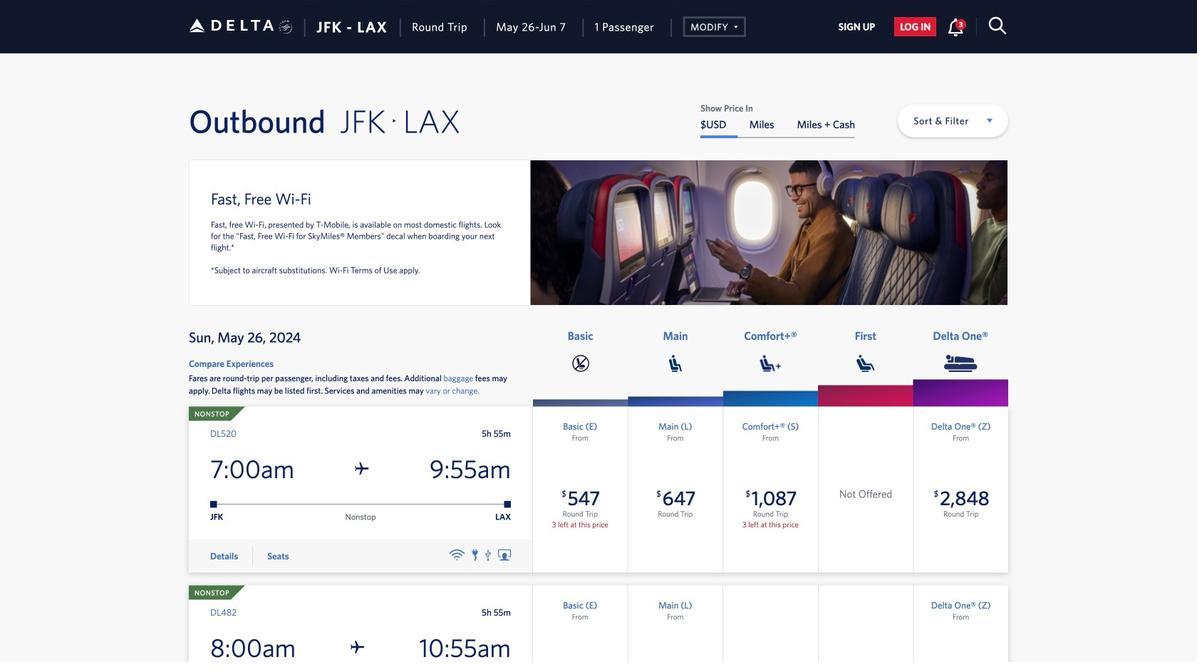 Task type: locate. For each thing, give the bounding box(es) containing it.
advsearchtriangle image
[[729, 19, 739, 32]]

delta one&#174; image
[[945, 355, 978, 372]]

wi fi image
[[450, 550, 465, 561]]

main content
[[701, 103, 856, 138]]

plane image
[[351, 641, 365, 655]]

delta air lines image
[[189, 3, 275, 48]]

110v ac power image
[[472, 550, 479, 561]]

first image
[[857, 355, 875, 372]]

basic image
[[572, 355, 590, 372]]

main image
[[670, 355, 682, 372]]

comfort+&#174; image
[[760, 355, 782, 372]]



Task type: vqa. For each thing, say whether or not it's contained in the screenshot.
'Delta Air Lines' image
yes



Task type: describe. For each thing, give the bounding box(es) containing it.
plane image
[[355, 462, 369, 476]]

skyteam image
[[279, 5, 293, 49]]

usb power image
[[486, 550, 491, 561]]

personal entertainment image
[[499, 550, 511, 561]]

show price in element
[[701, 103, 856, 113]]

banner image image
[[531, 160, 1008, 305]]



